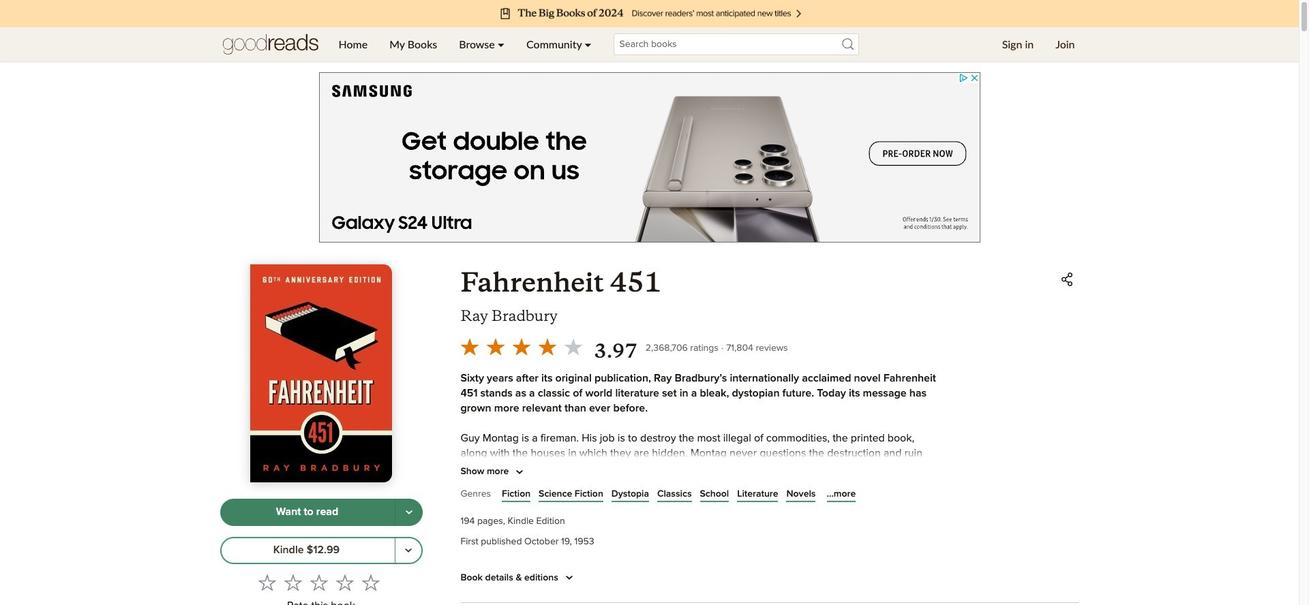 Task type: locate. For each thing, give the bounding box(es) containing it.
None search field
[[603, 33, 870, 55]]

rating 3.97 out of 5 image
[[457, 334, 586, 360]]

advertisement element
[[319, 72, 981, 243]]

rate 4 out of 5 image
[[336, 574, 354, 592]]

rating 0 out of 5 group
[[254, 570, 384, 596]]

rate 5 out of 5 image
[[362, 574, 380, 592]]

Search by book title or ISBN text field
[[614, 33, 859, 55]]

top genres for this book element
[[461, 486, 1079, 508]]

home image
[[223, 27, 318, 61]]

2,368,706 ratings and 71,804 reviews figure
[[646, 340, 788, 356]]

book title: fahrenheit 451 element
[[461, 267, 662, 299]]



Task type: describe. For each thing, give the bounding box(es) containing it.
the most anticipated books of 2024 image
[[154, 0, 1146, 27]]

rate 3 out of 5 image
[[310, 574, 328, 592]]

rate 2 out of 5 image
[[284, 574, 302, 592]]

rate this book element
[[220, 570, 423, 606]]

average rating of 3.97 stars. figure
[[457, 334, 646, 364]]

rate 1 out of 5 image
[[259, 574, 276, 592]]



Task type: vqa. For each thing, say whether or not it's contained in the screenshot.
Advertisement ELEMENT
yes



